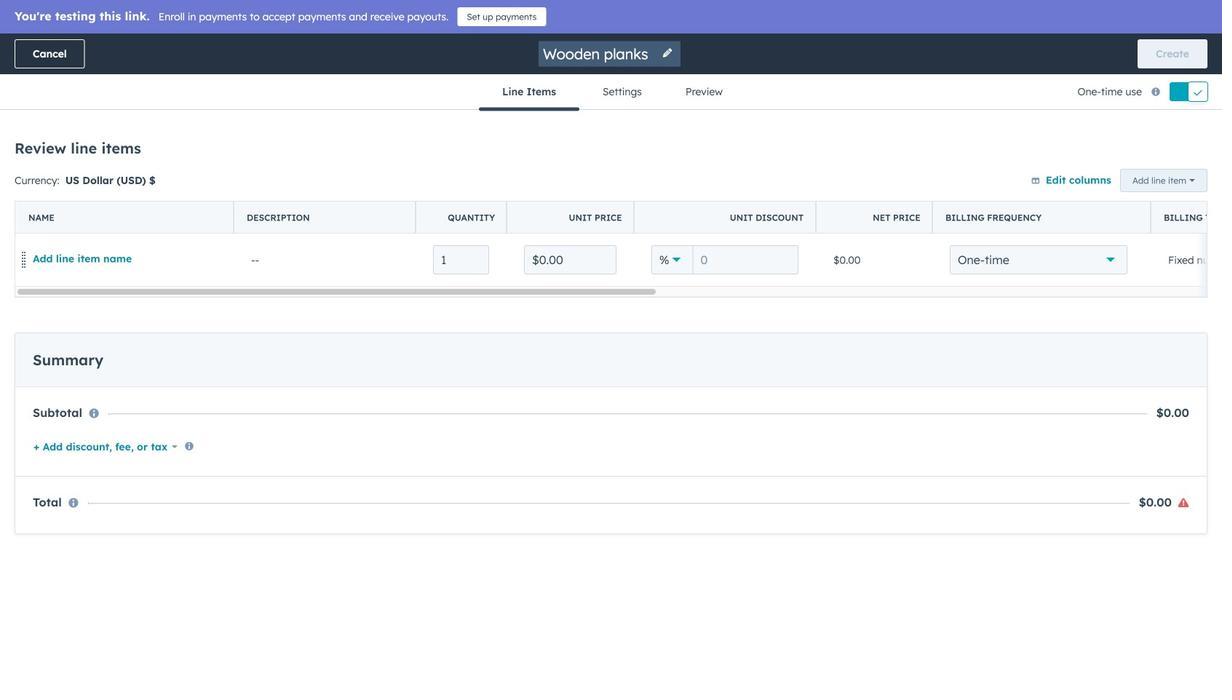 Task type: locate. For each thing, give the bounding box(es) containing it.
press to sort. element
[[109, 194, 115, 205], [405, 194, 410, 205], [583, 194, 588, 205], [698, 194, 704, 205], [795, 194, 801, 205], [966, 194, 971, 205], [1047, 194, 1053, 205], [1134, 194, 1140, 205]]

press to sort. image
[[109, 194, 115, 204], [405, 194, 410, 204], [1134, 194, 1140, 204]]

press to sort. image for fourth press to sort. element
[[698, 194, 704, 204]]

press to sort. image for second press to sort. element from right
[[1047, 194, 1053, 204]]

dialog
[[0, 0, 1222, 676]]

1 press to sort. image from the left
[[109, 194, 115, 204]]

3 press to sort. image from the left
[[1134, 194, 1140, 204]]

1 press to sort. element from the left
[[109, 194, 115, 205]]

5 press to sort. image from the left
[[1047, 194, 1053, 204]]

2 horizontal spatial press to sort. image
[[1134, 194, 1140, 204]]

navigation
[[479, 74, 743, 111]]

press to sort. image for third press to sort. element
[[583, 194, 588, 204]]

column header
[[228, 183, 343, 216], [15, 202, 234, 234], [234, 202, 416, 234], [416, 202, 507, 234], [507, 202, 635, 234], [634, 202, 817, 234], [816, 202, 933, 234], [933, 202, 1152, 234], [1151, 202, 1222, 234]]

2 press to sort. image from the left
[[698, 194, 704, 204]]

1 horizontal spatial press to sort. image
[[405, 194, 410, 204]]

navigation inside page section element
[[479, 74, 743, 111]]

0 horizontal spatial press to sort. image
[[109, 194, 115, 204]]

press to sort. image for fourth press to sort. element from the right
[[795, 194, 801, 204]]

1 press to sort. image from the left
[[583, 194, 588, 204]]

4 press to sort. image from the left
[[966, 194, 971, 204]]

2 press to sort. image from the left
[[405, 194, 410, 204]]

4 press to sort. element from the left
[[698, 194, 704, 205]]

3 press to sort. image from the left
[[795, 194, 801, 204]]

None text field
[[433, 245, 489, 274], [524, 245, 617, 274], [433, 245, 489, 274], [524, 245, 617, 274]]

press to sort. image for third press to sort. element from right
[[966, 194, 971, 204]]

7 press to sort. element from the left
[[1047, 194, 1053, 205]]

press to sort. image
[[583, 194, 588, 204], [698, 194, 704, 204], [795, 194, 801, 204], [966, 194, 971, 204], [1047, 194, 1053, 204]]



Task type: describe. For each thing, give the bounding box(es) containing it.
3 press to sort. element from the left
[[583, 194, 588, 205]]

8 press to sort. element from the left
[[1134, 194, 1140, 205]]

5 press to sort. element from the left
[[795, 194, 801, 205]]

2 press to sort. element from the left
[[405, 194, 410, 205]]

6 press to sort. element from the left
[[966, 194, 971, 205]]

Search search field
[[35, 139, 326, 168]]

pagination navigation
[[494, 287, 626, 306]]

0 text field
[[693, 245, 799, 274]]

page section element
[[0, 33, 1222, 111]]

Add a payment link name field
[[542, 44, 653, 64]]



Task type: vqa. For each thing, say whether or not it's contained in the screenshot.
use
no



